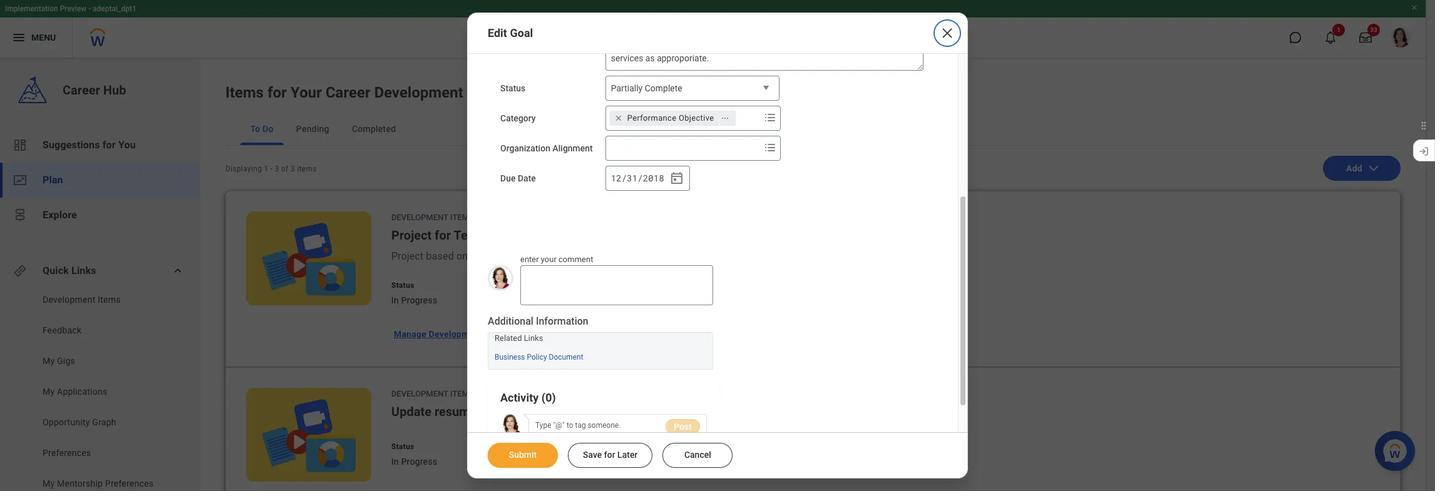 Task type: locate. For each thing, give the bounding box(es) containing it.
targeted
[[872, 39, 905, 49]]

opportunity graph link
[[41, 416, 170, 429]]

2018
[[643, 172, 664, 184]]

phase
[[512, 250, 539, 262]]

due left date
[[767, 250, 785, 262]]

career right your
[[326, 84, 371, 101]]

status in progress down update
[[391, 443, 437, 467]]

1 on from the left
[[456, 250, 468, 262]]

0 horizontal spatial -
[[88, 4, 91, 13]]

status in progress
[[391, 281, 437, 306], [391, 443, 437, 467]]

additional information region
[[488, 315, 713, 370]]

adeptai_dpt1
[[93, 4, 136, 13]]

1 horizontal spatial career
[[326, 84, 371, 101]]

to left first
[[672, 250, 681, 262]]

0 vertical spatial and
[[814, 25, 829, 35]]

my for my mentorship preferences
[[43, 479, 55, 489]]

2 progress from the top
[[401, 457, 437, 467]]

satisfaction
[[779, 39, 825, 49]]

1 status in progress from the top
[[391, 281, 437, 306]]

x small image
[[612, 112, 625, 125]]

you
[[118, 139, 136, 151]]

my down my gigs
[[43, 387, 55, 397]]

of
[[281, 165, 289, 173], [906, 250, 915, 262]]

for left you
[[103, 139, 116, 151]]

tab list
[[225, 113, 1401, 146]]

1 vertical spatial status
[[391, 281, 414, 290]]

1 vertical spatial progress
[[401, 457, 437, 467]]

prompts image
[[763, 140, 778, 155]]

1 horizontal spatial 3
[[291, 165, 295, 173]]

item up team at the left
[[450, 213, 469, 222]]

for up the based
[[435, 228, 451, 243]]

development inside development item update resume
[[391, 390, 448, 399]]

project left the based
[[391, 250, 424, 262]]

edit
[[488, 26, 507, 39]]

2 me from the top
[[506, 457, 519, 467]]

of right end
[[906, 250, 915, 262]]

performance
[[627, 113, 677, 123]]

preferences down preferences link
[[105, 479, 154, 489]]

2 / from the left
[[638, 172, 643, 184]]

- inside banner
[[88, 4, 91, 13]]

preferences down 'opportunity'
[[43, 448, 91, 458]]

1 vertical spatial my
[[43, 387, 55, 397]]

1 horizontal spatial preferences
[[105, 479, 154, 489]]

for left your
[[268, 84, 287, 101]]

0 horizontal spatial and
[[699, 39, 714, 49]]

to up services
[[611, 39, 619, 49]]

action bar region
[[468, 433, 968, 468]]

senior
[[720, 25, 745, 35]]

progress for me
[[401, 296, 437, 306]]

development for development item update resume
[[391, 390, 448, 399]]

and down the with
[[699, 39, 714, 49]]

in for me
[[391, 296, 399, 306]]

progress
[[401, 296, 437, 306], [401, 457, 437, 467]]

0 horizontal spatial due
[[500, 174, 516, 184]]

0 vertical spatial item
[[450, 213, 469, 222]]

my left gigs
[[43, 356, 55, 366]]

status in progress for by
[[391, 443, 437, 467]]

1 vertical spatial status in progress
[[391, 443, 437, 467]]

31
[[627, 172, 638, 184]]

dialog
[[467, 0, 968, 479]]

1 vertical spatial list
[[0, 294, 200, 492]]

1 horizontal spatial /
[[638, 172, 643, 184]]

related links
[[495, 334, 543, 343]]

development item project for team a
[[391, 213, 497, 243]]

for for suggestions for you
[[103, 139, 116, 151]]

on right date
[[810, 250, 822, 262]]

0 horizontal spatial /
[[622, 172, 627, 184]]

alignment
[[553, 144, 593, 154]]

progress for by
[[401, 457, 437, 467]]

cancel button
[[663, 443, 733, 468]]

0 vertical spatial list
[[0, 128, 200, 233]]

partners
[[878, 25, 911, 35]]

1 vertical spatial preferences
[[105, 479, 154, 489]]

surveys
[[827, 39, 857, 49]]

for for items for your career development
[[268, 84, 287, 101]]

1 vertical spatial item
[[485, 329, 503, 339]]

suggestions for you
[[43, 139, 136, 151]]

in down update
[[391, 457, 399, 467]]

1 vertical spatial to
[[672, 250, 681, 262]]

1 3 from the left
[[275, 165, 279, 173]]

me down created
[[506, 296, 519, 306]]

0 vertical spatial of
[[281, 165, 289, 173]]

item inside development item update resume
[[450, 390, 469, 399]]

for right save
[[604, 450, 615, 460]]

progress
[[663, 39, 697, 49]]

project inside development item project for team a
[[391, 228, 432, 243]]

tuning
[[618, 250, 646, 262]]

project
[[391, 228, 432, 243], [391, 250, 424, 262]]

me
[[506, 296, 519, 306], [506, 457, 519, 467]]

displaying
[[225, 165, 262, 173]]

status down update
[[391, 443, 414, 452]]

enter your comment
[[520, 255, 593, 264]]

employee photo image
[[500, 414, 522, 436]]

- right 1 at the left top of the page
[[270, 165, 273, 173]]

1 progress from the top
[[401, 296, 437, 306]]

/ right 12
[[622, 172, 627, 184]]

/ right 31
[[638, 172, 643, 184]]

goal
[[510, 26, 533, 39]]

item for resume
[[450, 390, 469, 399]]

to
[[250, 124, 260, 134]]

item inside button
[[485, 329, 503, 339]]

3
[[275, 165, 279, 173], [291, 165, 295, 173]]

for inside quarterly 1:1 meetings with senior leadership team and department partners to determine progress and needs. conduct satisfaction surveys for targeted services as approporiate.
[[859, 39, 870, 49]]

1 in from the top
[[391, 296, 399, 306]]

due inside dialog
[[500, 174, 516, 184]]

suggestions
[[43, 139, 100, 151]]

do
[[263, 124, 274, 134]]

arrow right image
[[508, 490, 521, 492]]

0 vertical spatial my
[[43, 356, 55, 366]]

my left mentorship at the left bottom of the page
[[43, 479, 55, 489]]

0 vertical spatial items
[[225, 84, 264, 101]]

plan
[[43, 174, 63, 186]]

status up category
[[500, 83, 526, 93]]

development inside development item project for team a
[[391, 213, 448, 222]]

prompts image
[[763, 110, 778, 125]]

0 vertical spatial -
[[88, 4, 91, 13]]

1 horizontal spatial and
[[814, 25, 829, 35]]

activity (0)
[[500, 391, 556, 404]]

- right preview
[[88, 4, 91, 13]]

preferences
[[43, 448, 91, 458], [105, 479, 154, 489]]

1 list from the top
[[0, 128, 200, 233]]

career hub
[[63, 83, 126, 98]]

me down last
[[506, 457, 519, 467]]

additional
[[488, 315, 534, 327]]

status in progress up manage
[[391, 281, 437, 306]]

inbox large image
[[1360, 31, 1372, 44]]

development items
[[43, 295, 121, 305]]

development for development item project for team a
[[391, 213, 448, 222]]

0 vertical spatial project
[[391, 228, 432, 243]]

additional information
[[488, 315, 588, 327]]

2 project from the top
[[391, 250, 424, 262]]

1 vertical spatial project
[[391, 250, 424, 262]]

development inside development items link
[[43, 295, 95, 305]]

3 my from the top
[[43, 479, 55, 489]]

2 my from the top
[[43, 387, 55, 397]]

save for later
[[583, 450, 638, 460]]

complete
[[645, 83, 682, 93]]

updated
[[523, 443, 553, 452]]

1 my from the top
[[43, 356, 55, 366]]

1 me from the top
[[506, 296, 519, 306]]

my gigs
[[43, 356, 75, 366]]

1 vertical spatial in
[[391, 457, 399, 467]]

on right the based
[[456, 250, 468, 262]]

to do
[[250, 124, 274, 134]]

development item update resume
[[391, 390, 477, 420]]

development right manage
[[429, 329, 482, 339]]

1 vertical spatial items
[[98, 295, 121, 305]]

0 horizontal spatial of
[[281, 165, 289, 173]]

12 / 31 / 2018
[[611, 172, 664, 184]]

explore link
[[0, 198, 200, 233]]

progress down update
[[401, 457, 437, 467]]

close tooltip
[[930, 33, 965, 58]]

save for later button
[[568, 443, 653, 468]]

in
[[391, 296, 399, 306], [391, 457, 399, 467]]

pending button
[[286, 113, 339, 145]]

submit
[[509, 450, 537, 460]]

1:1
[[649, 25, 661, 35]]

of right 1 at the left top of the page
[[281, 165, 289, 173]]

0 horizontal spatial to
[[611, 39, 619, 49]]

1 horizontal spatial -
[[270, 165, 273, 173]]

first
[[684, 250, 702, 262]]

0 vertical spatial to
[[611, 39, 619, 49]]

0 vertical spatial in
[[391, 296, 399, 306]]

my gigs link
[[41, 355, 170, 368]]

0 vertical spatial progress
[[401, 296, 437, 306]]

and right the team
[[814, 25, 829, 35]]

3 right 1 at the left top of the page
[[275, 165, 279, 173]]

preview
[[60, 4, 87, 13]]

status up manage
[[391, 281, 414, 290]]

graph
[[92, 418, 116, 428]]

policy
[[527, 353, 547, 362]]

project up the based
[[391, 228, 432, 243]]

1 vertical spatial and
[[699, 39, 714, 49]]

list containing suggestions for you
[[0, 128, 200, 233]]

2 vertical spatial my
[[43, 479, 55, 489]]

1 project from the top
[[391, 228, 432, 243]]

1 horizontal spatial on
[[810, 250, 822, 262]]

career left the hub
[[63, 83, 100, 98]]

item left arrow right icon
[[485, 329, 503, 339]]

0 vertical spatial due
[[500, 174, 516, 184]]

-
[[88, 4, 91, 13], [270, 165, 273, 173]]

2 in from the top
[[391, 457, 399, 467]]

in for by
[[391, 457, 399, 467]]

on
[[456, 250, 468, 262], [810, 250, 822, 262]]

/
[[622, 172, 627, 184], [638, 172, 643, 184]]

1 vertical spatial of
[[906, 250, 915, 262]]

1 / from the left
[[622, 172, 627, 184]]

0 vertical spatial me
[[506, 296, 519, 306]]

3 left items
[[291, 165, 295, 173]]

2 status in progress from the top
[[391, 443, 437, 467]]

0 vertical spatial status in progress
[[391, 281, 437, 306]]

business policy document link
[[495, 351, 583, 362]]

1 horizontal spatial due
[[767, 250, 785, 262]]

items
[[225, 84, 264, 101], [98, 295, 121, 305]]

resume
[[435, 405, 477, 420]]

0 horizontal spatial career
[[63, 83, 100, 98]]

1 vertical spatial me
[[506, 457, 519, 467]]

list
[[0, 128, 200, 233], [0, 294, 200, 492]]

in up manage
[[391, 296, 399, 306]]

due left date on the left of page
[[500, 174, 516, 184]]

development up update
[[391, 390, 448, 399]]

development for development items
[[43, 295, 95, 305]]

based
[[426, 250, 454, 262]]

0 horizontal spatial items
[[98, 295, 121, 305]]

development up the based
[[391, 213, 448, 222]]

progress up manage
[[401, 296, 437, 306]]

my for my applications
[[43, 387, 55, 397]]

opportunity
[[43, 418, 90, 428]]

quarterly
[[611, 25, 647, 35]]

item inside development item project for team a
[[450, 213, 469, 222]]

items up to in the left top of the page
[[225, 84, 264, 101]]

items up feedback "link"
[[98, 295, 121, 305]]

save
[[583, 450, 602, 460]]

completed
[[352, 124, 396, 134]]

1 horizontal spatial items
[[225, 84, 264, 101]]

2 vertical spatial status
[[391, 443, 414, 452]]

cancel
[[684, 450, 711, 460]]

x image
[[940, 26, 955, 41]]

2 list from the top
[[0, 294, 200, 492]]

for inside button
[[604, 450, 615, 460]]

need
[[573, 250, 595, 262]]

for down department
[[859, 39, 870, 49]]

as
[[646, 53, 655, 63]]

later
[[618, 450, 638, 460]]

for for save for later
[[604, 450, 615, 460]]

development inside manage development item button
[[429, 329, 482, 339]]

1 horizontal spatial to
[[672, 250, 681, 262]]

development up the completed button
[[374, 84, 463, 101]]

item up 'resume'
[[450, 390, 469, 399]]

my for my gigs
[[43, 356, 55, 366]]

dashboard image
[[13, 138, 28, 153]]

0 horizontal spatial on
[[456, 250, 468, 262]]

2 vertical spatial item
[[450, 390, 469, 399]]

0 horizontal spatial 3
[[275, 165, 279, 173]]

development up "feedback"
[[43, 295, 95, 305]]

implementation preview -   adeptai_dpt1 banner
[[0, 0, 1426, 58]]

0 vertical spatial preferences
[[43, 448, 91, 458]]

profile logan mcneil element
[[1383, 24, 1418, 51]]

1 vertical spatial -
[[270, 165, 273, 173]]



Task type: describe. For each thing, give the bounding box(es) containing it.
manage
[[394, 329, 427, 339]]

1
[[264, 165, 268, 173]]

document
[[549, 353, 583, 362]]

partially complete
[[611, 83, 682, 93]]

created
[[506, 281, 534, 290]]

partially complete button
[[605, 76, 779, 102]]

last updated by me
[[506, 443, 564, 467]]

opportunity graph
[[43, 418, 116, 428]]

business policy document
[[495, 353, 583, 362]]

0 horizontal spatial preferences
[[43, 448, 91, 458]]

timeline milestone image
[[13, 208, 28, 223]]

to inside quarterly 1:1 meetings with senior leadership team and department partners to determine progress and needs. conduct satisfaction surveys for targeted services as approporiate.
[[611, 39, 619, 49]]

prior
[[649, 250, 670, 262]]

leadership
[[747, 25, 790, 35]]

status in progress for me
[[391, 281, 437, 306]]

created by me
[[506, 281, 544, 306]]

presentation.
[[705, 250, 765, 262]]

feedback
[[43, 326, 81, 336]]

12
[[611, 172, 622, 184]]

status for me
[[391, 281, 414, 290]]

me inside created by me
[[506, 296, 519, 306]]

arrow right image
[[508, 328, 521, 341]]

dialog containing edit goal
[[467, 0, 968, 479]]

performance objective, press delete to clear value. option
[[610, 111, 736, 126]]

onboarding home image
[[13, 173, 28, 188]]

meetings
[[663, 25, 699, 35]]

needs.
[[716, 39, 742, 49]]

employee's photo (logan mcneil) image
[[488, 266, 514, 291]]

partially
[[611, 83, 643, 93]]

date
[[787, 250, 808, 262]]

2 on from the left
[[810, 250, 822, 262]]

1 horizontal spatial of
[[906, 250, 915, 262]]

list containing development items
[[0, 294, 200, 492]]

organization alignment
[[500, 144, 593, 154]]

close
[[937, 41, 957, 50]]

a
[[488, 228, 497, 243]]

preferences link
[[41, 447, 170, 460]]

close environment banner image
[[1411, 4, 1418, 11]]

links
[[524, 334, 543, 343]]

by
[[536, 281, 544, 290]]

hub
[[103, 83, 126, 98]]

category
[[500, 113, 536, 123]]

team
[[454, 228, 485, 243]]

plan link
[[0, 163, 200, 198]]

items
[[297, 165, 317, 173]]

for inside development item project for team a
[[435, 228, 451, 243]]

end
[[886, 250, 904, 262]]

organization
[[500, 144, 550, 154]]

my applications link
[[41, 386, 170, 398]]

performance objective element
[[627, 113, 714, 124]]

tab list containing to do
[[225, 113, 1401, 146]]

enter your comment text field
[[520, 265, 713, 305]]

comment
[[559, 255, 593, 264]]

my mentorship preferences
[[43, 479, 154, 489]]

(0)
[[542, 391, 556, 404]]

0 vertical spatial status
[[500, 83, 526, 93]]

related actions image
[[721, 114, 730, 123]]

displaying 1 - 3 of 3 items
[[225, 165, 317, 173]]

my mentorship preferences link
[[41, 478, 170, 490]]

gigs
[[57, 356, 75, 366]]

2 3 from the left
[[291, 165, 295, 173]]

my applications
[[43, 387, 107, 397]]

date
[[518, 174, 536, 184]]

services
[[611, 53, 643, 63]]

item for for
[[450, 213, 469, 222]]

objective
[[679, 113, 714, 123]]

items inside development items link
[[98, 295, 121, 305]]

update
[[391, 405, 431, 420]]

due date
[[500, 174, 536, 184]]

Process Comment text field
[[535, 415, 659, 437]]

team
[[792, 25, 812, 35]]

development items link
[[41, 294, 170, 306]]

implementation preview -   adeptai_dpt1
[[5, 4, 136, 13]]

status for by
[[391, 443, 414, 452]]

explore
[[43, 209, 77, 221]]

submit button
[[488, 443, 558, 468]]

by
[[555, 443, 564, 452]]

conduct
[[744, 39, 777, 49]]

mentorship
[[57, 479, 103, 489]]

- for adeptai_dpt1
[[88, 4, 91, 13]]

completed button
[[342, 113, 406, 145]]

1 vertical spatial due
[[767, 250, 785, 262]]

a.
[[542, 250, 551, 262]]

with
[[701, 25, 718, 35]]

Organization Alignment field
[[606, 137, 760, 160]]

quarterly 1:1 meetings with senior leadership team and department partners to determine progress and needs. conduct satisfaction surveys for targeted services as approporiate.
[[611, 25, 913, 63]]

pending
[[296, 124, 329, 134]]

enter
[[520, 255, 539, 264]]

due date group
[[605, 166, 690, 191]]

- for 3
[[270, 165, 273, 173]]

department
[[831, 25, 876, 35]]

information
[[536, 315, 588, 327]]

notifications large image
[[1324, 31, 1337, 44]]

approporiate.
[[657, 53, 709, 63]]

me inside last updated by me
[[506, 457, 519, 467]]

manage development item button
[[386, 322, 526, 347]]

feedback link
[[41, 324, 170, 337]]

previous
[[471, 250, 509, 262]]

implementation
[[5, 4, 58, 13]]

fine
[[598, 250, 615, 262]]

applications
[[57, 387, 107, 397]]

calendar image
[[669, 171, 684, 186]]

will
[[554, 250, 570, 262]]

performance objective
[[627, 113, 714, 123]]

Description text field
[[606, 18, 923, 70]]



Task type: vqa. For each thing, say whether or not it's contained in the screenshot.
"More" to the top
no



